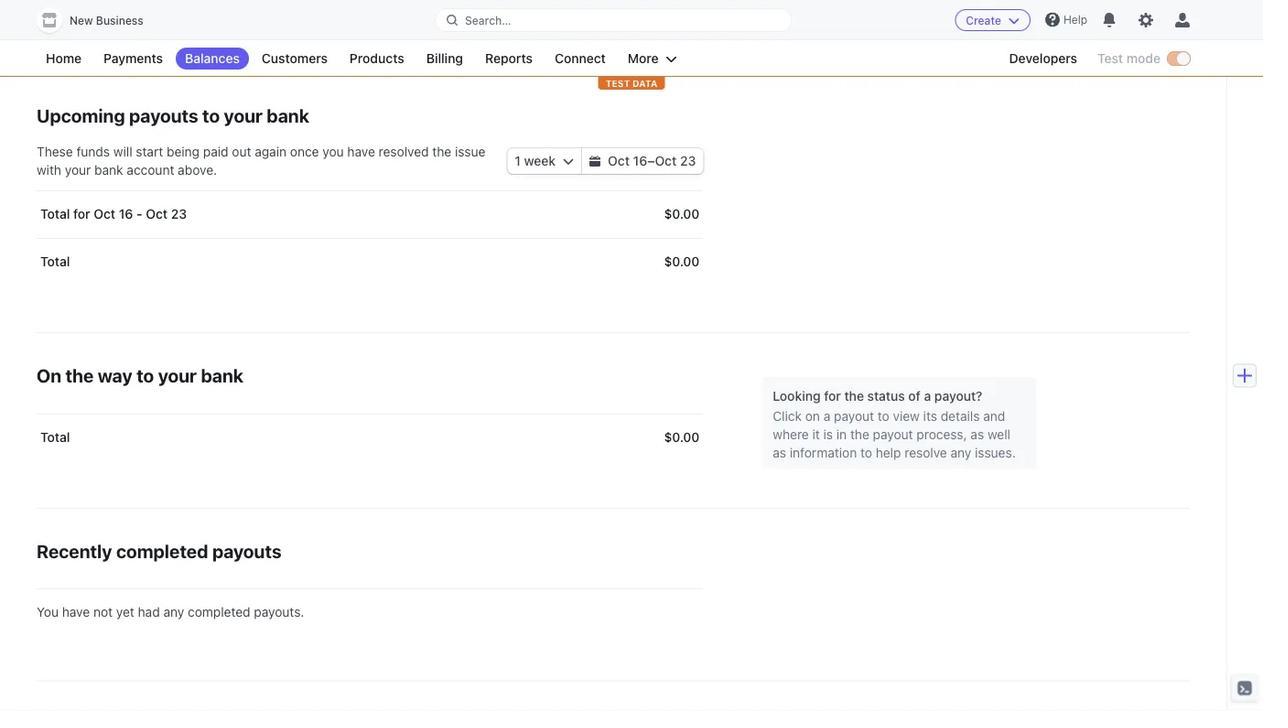 Task type: vqa. For each thing, say whether or not it's contained in the screenshot.
By
no



Task type: describe. For each thing, give the bounding box(es) containing it.
billing link
[[417, 48, 473, 70]]

1 vertical spatial payout
[[873, 427, 914, 442]]

test data
[[606, 78, 658, 88]]

products link
[[341, 48, 414, 70]]

2 vertical spatial bank
[[201, 365, 244, 386]]

view
[[893, 409, 920, 424]]

0 vertical spatial bank
[[267, 105, 309, 126]]

its
[[924, 409, 938, 424]]

more
[[628, 51, 659, 66]]

you
[[323, 145, 344, 160]]

–
[[648, 154, 655, 169]]

data
[[633, 78, 658, 88]]

home link
[[37, 48, 91, 70]]

of
[[909, 389, 921, 404]]

on
[[806, 409, 821, 424]]

developers
[[1010, 51, 1078, 66]]

svg image
[[590, 156, 601, 167]]

help
[[876, 446, 902, 461]]

payouts.
[[254, 605, 304, 620]]

reports
[[485, 51, 533, 66]]

billing
[[427, 51, 463, 66]]

the left status
[[845, 389, 865, 404]]

to left help
[[861, 446, 873, 461]]

on
[[37, 365, 61, 386]]

issue
[[455, 145, 486, 160]]

and
[[984, 409, 1006, 424]]

16 inside grid
[[119, 207, 133, 222]]

with
[[37, 163, 61, 178]]

is
[[824, 427, 834, 442]]

click
[[773, 409, 802, 424]]

23 inside grid
[[171, 207, 187, 222]]

customers
[[262, 51, 328, 66]]

looking
[[773, 389, 821, 404]]

more button
[[619, 48, 687, 70]]

new business button
[[37, 7, 162, 33]]

Search… text field
[[436, 9, 791, 32]]

total for oct 16 - oct 23
[[40, 207, 187, 222]]

you
[[37, 605, 59, 620]]

3 total from the top
[[40, 430, 70, 446]]

recently completed payouts
[[37, 541, 282, 562]]

svg image
[[563, 156, 574, 167]]

payments link
[[94, 48, 172, 70]]

1 total from the top
[[40, 207, 70, 222]]

you have not yet had any completed payouts.
[[37, 605, 304, 620]]

payments
[[104, 51, 163, 66]]

search…
[[465, 14, 512, 27]]

products
[[350, 51, 405, 66]]

grid containing total for
[[37, 191, 704, 286]]

the inside these funds will start being paid out again once you have resolved the issue with your bank account above.
[[433, 145, 452, 160]]

4 row from the top
[[37, 414, 704, 462]]

0 vertical spatial payout
[[834, 409, 875, 424]]

0 vertical spatial 16
[[633, 154, 648, 169]]

process,
[[917, 427, 968, 442]]

these
[[37, 145, 73, 160]]

paid
[[203, 145, 229, 160]]

Search… search field
[[436, 9, 791, 32]]

1 week
[[515, 154, 556, 169]]

yet
[[116, 605, 134, 620]]

2 total from the top
[[40, 255, 70, 270]]

balances
[[185, 51, 240, 66]]

these funds will start being paid out again once you have resolved the issue with your bank account above.
[[37, 145, 486, 178]]

balances link
[[176, 48, 249, 70]]

to down status
[[878, 409, 890, 424]]

bank inside these funds will start being paid out again once you have resolved the issue with your bank account above.
[[94, 163, 123, 178]]

0 vertical spatial completed
[[116, 541, 208, 562]]

row containing total for
[[37, 191, 704, 239]]

0 vertical spatial a
[[925, 389, 932, 404]]

new
[[70, 14, 93, 27]]

status
[[868, 389, 906, 404]]

test
[[606, 78, 630, 88]]

in
[[837, 427, 847, 442]]

reports link
[[476, 48, 542, 70]]

any inside looking for the status of a payout? click on a payout to view its details and where it is in the payout process, as well as information to help resolve any issues.
[[951, 446, 972, 461]]

0 vertical spatial as
[[971, 427, 985, 442]]

had
[[138, 605, 160, 620]]

not
[[93, 605, 113, 620]]

connect link
[[546, 48, 615, 70]]

payout?
[[935, 389, 983, 404]]

-
[[137, 207, 142, 222]]

have inside these funds will start being paid out again once you have resolved the issue with your bank account above.
[[348, 145, 375, 160]]

1
[[515, 154, 521, 169]]

2 $0.00 from the top
[[664, 255, 700, 270]]

well
[[988, 427, 1011, 442]]



Task type: locate. For each thing, give the bounding box(es) containing it.
0 vertical spatial have
[[348, 145, 375, 160]]

0 horizontal spatial your
[[65, 163, 91, 178]]

a right of
[[925, 389, 932, 404]]

0 vertical spatial your
[[224, 105, 263, 126]]

way
[[98, 365, 133, 386]]

the left issue
[[433, 145, 452, 160]]

have left 'not'
[[62, 605, 90, 620]]

completed
[[116, 541, 208, 562], [188, 605, 251, 620]]

3 $0.00 from the top
[[664, 430, 700, 446]]

have right you on the top of the page
[[348, 145, 375, 160]]

1 vertical spatial $0.00
[[664, 255, 700, 270]]

payouts up payouts.
[[212, 541, 282, 562]]

above.
[[178, 163, 217, 178]]

create
[[966, 14, 1002, 27]]

2 vertical spatial your
[[158, 365, 197, 386]]

customers link
[[253, 48, 337, 70]]

your right 'way'
[[158, 365, 197, 386]]

the right on
[[65, 365, 94, 386]]

new business
[[70, 14, 144, 27]]

information
[[790, 446, 857, 461]]

total
[[40, 207, 70, 222], [40, 255, 70, 270], [40, 430, 70, 446]]

0 vertical spatial payouts
[[129, 105, 198, 126]]

start
[[136, 145, 163, 160]]

1 row from the top
[[37, 0, 704, 26]]

1 vertical spatial have
[[62, 605, 90, 620]]

business
[[96, 14, 144, 27]]

oct
[[608, 154, 630, 169], [655, 154, 677, 169], [94, 207, 116, 222], [146, 207, 168, 222]]

2 vertical spatial $0.00
[[664, 430, 700, 446]]

0 vertical spatial for
[[73, 207, 90, 222]]

payouts up start
[[129, 105, 198, 126]]

on the way to your bank
[[37, 365, 244, 386]]

to up the paid
[[202, 105, 220, 126]]

mode
[[1127, 51, 1161, 66]]

as down 'where' at the bottom right
[[773, 446, 787, 461]]

0 horizontal spatial bank
[[94, 163, 123, 178]]

0 vertical spatial 23
[[680, 154, 696, 169]]

2 vertical spatial total
[[40, 430, 70, 446]]

bank
[[267, 105, 309, 126], [94, 163, 123, 178], [201, 365, 244, 386]]

payouts
[[129, 105, 198, 126], [212, 541, 282, 562]]

where
[[773, 427, 809, 442]]

total down total for oct 16 - oct 23
[[40, 255, 70, 270]]

for left - at left top
[[73, 207, 90, 222]]

create button
[[955, 9, 1031, 31]]

1 horizontal spatial bank
[[201, 365, 244, 386]]

will
[[113, 145, 132, 160]]

details
[[941, 409, 980, 424]]

0 horizontal spatial have
[[62, 605, 90, 620]]

any right had
[[163, 605, 184, 620]]

help
[[1064, 13, 1088, 26]]

your
[[224, 105, 263, 126], [65, 163, 91, 178], [158, 365, 197, 386]]

your down funds
[[65, 163, 91, 178]]

upcoming payouts to your bank
[[37, 105, 309, 126]]

1 vertical spatial total
[[40, 255, 70, 270]]

0 vertical spatial $0.00
[[664, 207, 700, 222]]

it
[[813, 427, 820, 442]]

16
[[633, 154, 648, 169], [119, 207, 133, 222]]

any down process,
[[951, 446, 972, 461]]

0 horizontal spatial 16
[[119, 207, 133, 222]]

a right on
[[824, 409, 831, 424]]

once
[[290, 145, 319, 160]]

as
[[971, 427, 985, 442], [773, 446, 787, 461]]

0 horizontal spatial a
[[824, 409, 831, 424]]

1 vertical spatial payouts
[[212, 541, 282, 562]]

as left well
[[971, 427, 985, 442]]

23 right the –
[[680, 154, 696, 169]]

payout up the in
[[834, 409, 875, 424]]

looking for the status of a payout? click on a payout to view its details and where it is in the payout process, as well as information to help resolve any issues.
[[773, 389, 1016, 461]]

your up out
[[224, 105, 263, 126]]

grid
[[37, 191, 704, 286]]

row
[[37, 0, 704, 26], [37, 191, 704, 239], [37, 239, 704, 286], [37, 414, 704, 462]]

a
[[925, 389, 932, 404], [824, 409, 831, 424]]

issues.
[[976, 446, 1016, 461]]

1 vertical spatial a
[[824, 409, 831, 424]]

completed up you have not yet had any completed payouts.
[[116, 541, 208, 562]]

total down with
[[40, 207, 70, 222]]

0 horizontal spatial for
[[73, 207, 90, 222]]

1 horizontal spatial a
[[925, 389, 932, 404]]

for right looking
[[824, 389, 841, 404]]

1 vertical spatial for
[[824, 389, 841, 404]]

resolve
[[905, 446, 948, 461]]

1 horizontal spatial have
[[348, 145, 375, 160]]

your inside these funds will start being paid out again once you have resolved the issue with your bank account above.
[[65, 163, 91, 178]]

1 horizontal spatial as
[[971, 427, 985, 442]]

oct 16 – oct 23
[[608, 154, 696, 169]]

for
[[73, 207, 90, 222], [824, 389, 841, 404]]

funds
[[76, 145, 110, 160]]

1 horizontal spatial payouts
[[212, 541, 282, 562]]

1 horizontal spatial any
[[951, 446, 972, 461]]

0 vertical spatial total
[[40, 207, 70, 222]]

16 right svg image
[[633, 154, 648, 169]]

0 vertical spatial any
[[951, 446, 972, 461]]

connect
[[555, 51, 606, 66]]

2 horizontal spatial bank
[[267, 105, 309, 126]]

1 week button
[[508, 149, 582, 174]]

have
[[348, 145, 375, 160], [62, 605, 90, 620]]

recently
[[37, 541, 112, 562]]

23
[[680, 154, 696, 169], [171, 207, 187, 222]]

total down on
[[40, 430, 70, 446]]

1 vertical spatial as
[[773, 446, 787, 461]]

1 vertical spatial 16
[[119, 207, 133, 222]]

developers link
[[1001, 48, 1087, 70]]

again
[[255, 145, 287, 160]]

1 vertical spatial 23
[[171, 207, 187, 222]]

0 horizontal spatial any
[[163, 605, 184, 620]]

0 horizontal spatial payouts
[[129, 105, 198, 126]]

for for looking
[[824, 389, 841, 404]]

1 vertical spatial bank
[[94, 163, 123, 178]]

to
[[202, 105, 220, 126], [137, 365, 154, 386], [878, 409, 890, 424], [861, 446, 873, 461]]

help button
[[1038, 5, 1095, 34]]

for inside looking for the status of a payout? click on a payout to view its details and where it is in the payout process, as well as information to help resolve any issues.
[[824, 389, 841, 404]]

for for total
[[73, 207, 90, 222]]

for inside grid
[[73, 207, 90, 222]]

1 horizontal spatial 23
[[680, 154, 696, 169]]

payout up help
[[873, 427, 914, 442]]

1 horizontal spatial 16
[[633, 154, 648, 169]]

16 left - at left top
[[119, 207, 133, 222]]

resolved
[[379, 145, 429, 160]]

23 right - at left top
[[171, 207, 187, 222]]

0 horizontal spatial as
[[773, 446, 787, 461]]

week
[[524, 154, 556, 169]]

home
[[46, 51, 82, 66]]

upcoming
[[37, 105, 125, 126]]

0 horizontal spatial 23
[[171, 207, 187, 222]]

the right the in
[[851, 427, 870, 442]]

2 row from the top
[[37, 191, 704, 239]]

out
[[232, 145, 251, 160]]

payout
[[834, 409, 875, 424], [873, 427, 914, 442]]

account
[[127, 163, 174, 178]]

2 horizontal spatial your
[[224, 105, 263, 126]]

1 horizontal spatial for
[[824, 389, 841, 404]]

1 vertical spatial completed
[[188, 605, 251, 620]]

being
[[167, 145, 200, 160]]

test mode
[[1098, 51, 1161, 66]]

1 $0.00 from the top
[[664, 207, 700, 222]]

completed left payouts.
[[188, 605, 251, 620]]

3 row from the top
[[37, 239, 704, 286]]

1 vertical spatial your
[[65, 163, 91, 178]]

$0.00
[[664, 207, 700, 222], [664, 255, 700, 270], [664, 430, 700, 446]]

test
[[1098, 51, 1124, 66]]

1 horizontal spatial your
[[158, 365, 197, 386]]

the
[[433, 145, 452, 160], [65, 365, 94, 386], [845, 389, 865, 404], [851, 427, 870, 442]]

1 vertical spatial any
[[163, 605, 184, 620]]

to right 'way'
[[137, 365, 154, 386]]



